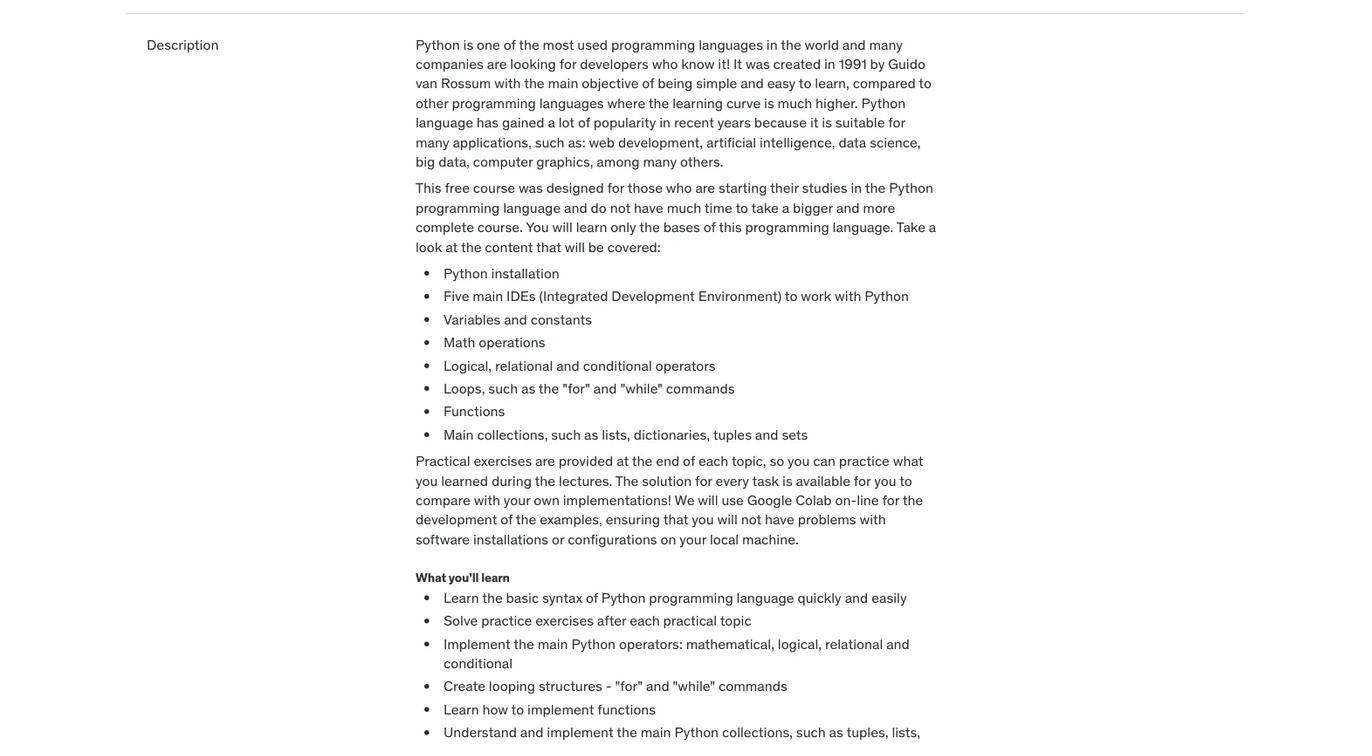 Task type: vqa. For each thing, say whether or not it's contained in the screenshot.
Certified Financial Planner (CFP)
no



Task type: locate. For each thing, give the bounding box(es) containing it.
relational inside what you'll learn learn the basic syntax of python programming language quickly and easily solve practice exercises after each practical topic implement the main python operators: mathematical, logical, relational and conditional create looping structures - "for" and "while" commands learn how to implement functions understand and implement the main python collections, such as tuples, lists, dictionaries and sets
[[825, 635, 883, 653]]

have up machine.
[[765, 511, 794, 529]]

own
[[534, 491, 560, 509]]

what
[[893, 452, 923, 470]]

this
[[719, 218, 742, 236]]

are up own
[[535, 452, 555, 470]]

you down practical
[[416, 472, 438, 490]]

practice
[[839, 452, 890, 470], [481, 612, 532, 630]]

programming inside what you'll learn learn the basic syntax of python programming language quickly and easily solve practice exercises after each practical topic implement the main python operators: mathematical, logical, relational and conditional create looping structures - "for" and "while" commands learn how to implement functions understand and implement the main python collections, such as tuples, lists, dictionaries and sets
[[649, 589, 733, 607]]

other
[[416, 94, 449, 112]]

2 horizontal spatial are
[[695, 179, 715, 197]]

as left tuples, at the right of the page
[[829, 724, 843, 742]]

the up own
[[535, 472, 555, 490]]

with
[[494, 74, 521, 92], [835, 287, 861, 305], [474, 491, 500, 509], [860, 511, 886, 529]]

guido
[[888, 55, 925, 73]]

1 vertical spatial not
[[741, 511, 762, 529]]

of up installations
[[501, 511, 513, 529]]

1 vertical spatial was
[[519, 179, 543, 197]]

languages up lot
[[539, 94, 604, 112]]

1 horizontal spatial language
[[503, 199, 561, 217]]

free
[[445, 179, 470, 197]]

0 horizontal spatial as
[[521, 380, 535, 397]]

programming down the free
[[416, 199, 500, 217]]

lists, right tuples, at the right of the page
[[892, 724, 920, 742]]

such up graphics, at the left top of page
[[535, 133, 565, 151]]

development
[[416, 511, 497, 529]]

0 horizontal spatial language
[[416, 113, 473, 131]]

and up language.
[[836, 199, 860, 217]]

0 vertical spatial learn
[[444, 589, 479, 607]]

0 vertical spatial at
[[446, 238, 458, 256]]

0 vertical spatial collections,
[[477, 426, 548, 444]]

1 vertical spatial much
[[667, 199, 701, 217]]

constants
[[531, 310, 592, 328]]

0 vertical spatial are
[[487, 55, 507, 73]]

for
[[559, 55, 577, 73], [888, 113, 905, 131], [607, 179, 624, 197], [695, 472, 712, 490], [854, 472, 871, 490], [882, 491, 899, 509]]

1 horizontal spatial "while"
[[673, 678, 715, 696]]

most
[[543, 35, 574, 53]]

"while"
[[620, 380, 663, 397], [673, 678, 715, 696]]

0 vertical spatial learn
[[576, 218, 607, 236]]

to down starting
[[736, 199, 748, 217]]

tuples
[[713, 426, 752, 444]]

1 vertical spatial that
[[663, 511, 688, 529]]

not up 'only'
[[610, 199, 631, 217]]

machine.
[[742, 530, 799, 548]]

operators:
[[619, 635, 683, 653]]

easily
[[872, 589, 907, 607]]

1 vertical spatial are
[[695, 179, 715, 197]]

commands down mathematical,
[[719, 678, 787, 696]]

0 horizontal spatial exercises
[[474, 452, 532, 470]]

0 horizontal spatial not
[[610, 199, 631, 217]]

available
[[796, 472, 850, 490]]

of left being
[[642, 74, 654, 92]]

commands inside python is one of the most used programming languages ​​in the world and many companies are looking for developers who know it! it was created in 1991 by guido van rossum with the main objective of being simple and easy to learn, compared to other programming languages ​​where the learning curve is much higher. python language has gained a lot of popularity in recent years because it is suitable for many applications, such as: web development, artificial intelligence, data science, big data, computer graphics, among many others. this free course was designed for those who are starting their studies in the python programming language and do not have much time to take a bigger and more complete course. you will learn only the bases of this programming language. take a look at the content that will be covered: python installation five main ides (integrated development environment) to work with python variables and constants math operations logical, relational and conditional operators loops, such as the "for" and "while" commands functions main collections, such as lists, dictionaries, tuples and sets practical exercises are provided at the end of each topic, so you can practice what you learned during the lectures. the solution for every task is available for you to compare with your own implementations! we will use google colab on-line for the development of the examples, ensuring that you will not have problems with software installations or configurations on your local machine.
[[666, 380, 735, 397]]

at down complete
[[446, 238, 458, 256]]

​​where
[[607, 94, 645, 112]]

-
[[606, 678, 612, 696]]

1 vertical spatial conditional
[[444, 655, 513, 673]]

as down operations
[[521, 380, 535, 397]]

five
[[444, 287, 469, 305]]

0 vertical spatial many
[[869, 35, 903, 53]]

exercises up during on the left bottom
[[474, 452, 532, 470]]

1 learn from the top
[[444, 589, 479, 607]]

in up learn, at the top
[[824, 55, 835, 73]]

1 vertical spatial in
[[659, 113, 671, 131]]

2 vertical spatial are
[[535, 452, 555, 470]]

web
[[589, 133, 615, 151]]

implementations!
[[563, 491, 671, 509]]

1 vertical spatial collections,
[[722, 724, 793, 742]]

1 horizontal spatial lists,
[[892, 724, 920, 742]]

your right on
[[680, 530, 706, 548]]

conditional
[[583, 356, 652, 374], [444, 655, 513, 673]]

1 vertical spatial languages
[[539, 94, 604, 112]]

implement
[[527, 701, 594, 719], [547, 724, 614, 742]]

0 vertical spatial a
[[548, 113, 555, 131]]

0 vertical spatial implement
[[527, 701, 594, 719]]

learn down create
[[444, 701, 479, 719]]

and up "provided"
[[594, 380, 617, 397]]

1 vertical spatial lists,
[[892, 724, 920, 742]]

collections, inside what you'll learn learn the basic syntax of python programming language quickly and easily solve practice exercises after each practical topic implement the main python operators: mathematical, logical, relational and conditional create looping structures - "for" and "while" commands learn how to implement functions understand and implement the main python collections, such as tuples, lists, dictionaries and sets
[[722, 724, 793, 742]]

your down during on the left bottom
[[504, 491, 530, 509]]

commands inside what you'll learn learn the basic syntax of python programming language quickly and easily solve practice exercises after each practical topic implement the main python operators: mathematical, logical, relational and conditional create looping structures - "for" and "while" commands learn how to implement functions understand and implement the main python collections, such as tuples, lists, dictionaries and sets
[[719, 678, 787, 696]]

local
[[710, 530, 739, 548]]

of right end
[[683, 452, 695, 470]]

0 vertical spatial language
[[416, 113, 473, 131]]

0 horizontal spatial many
[[416, 133, 449, 151]]

0 horizontal spatial at
[[446, 238, 458, 256]]

0 horizontal spatial each
[[630, 612, 660, 630]]

0 horizontal spatial "while"
[[620, 380, 663, 397]]

"for" inside python is one of the most used programming languages ​​in the world and many companies are looking for developers who know it! it was created in 1991 by guido van rossum with the main objective of being simple and easy to learn, compared to other programming languages ​​where the learning curve is much higher. python language has gained a lot of popularity in recent years because it is suitable for many applications, such as: web development, artificial intelligence, data science, big data, computer graphics, among many others. this free course was designed for those who are starting their studies in the python programming language and do not have much time to take a bigger and more complete course. you will learn only the bases of this programming language. take a look at the content that will be covered: python installation five main ides (integrated development environment) to work with python variables and constants math operations logical, relational and conditional operators loops, such as the "for" and "while" commands functions main collections, such as lists, dictionaries, tuples and sets practical exercises are provided at the end of each topic, so you can practice what you learned during the lectures. the solution for every task is available for you to compare with your own implementations! we will use google colab on-line for the development of the examples, ensuring that you will not have problems with software installations or configurations on your local machine.
[[563, 380, 590, 397]]

the up covered:
[[639, 218, 660, 236]]

science,
[[870, 133, 921, 151]]

lists,
[[602, 426, 630, 444], [892, 724, 920, 742]]

for down most
[[559, 55, 577, 73]]

starting
[[719, 179, 767, 197]]

for left 'every'
[[695, 472, 712, 490]]

sets up so
[[782, 426, 808, 444]]

compare
[[416, 491, 470, 509]]

the down complete
[[461, 238, 482, 256]]

1 horizontal spatial collections,
[[722, 724, 793, 742]]

2 vertical spatial in
[[851, 179, 862, 197]]

at up 'the' in the bottom of the page
[[617, 452, 629, 470]]

quickly
[[798, 589, 841, 607]]

environment)
[[698, 287, 782, 305]]

0 vertical spatial your
[[504, 491, 530, 509]]

learn up be at the top left of page
[[576, 218, 607, 236]]

such inside what you'll learn learn the basic syntax of python programming language quickly and easily solve practice exercises after each practical topic implement the main python operators: mathematical, logical, relational and conditional create looping structures - "for" and "while" commands learn how to implement functions understand and implement the main python collections, such as tuples, lists, dictionaries and sets
[[796, 724, 826, 742]]

line
[[857, 491, 879, 509]]

take
[[896, 218, 926, 236]]

0 vertical spatial exercises
[[474, 452, 532, 470]]

with down looking
[[494, 74, 521, 92]]

"for"
[[563, 380, 590, 397], [615, 678, 643, 696]]

1 vertical spatial commands
[[719, 678, 787, 696]]

programming
[[611, 35, 695, 53], [452, 94, 536, 112], [416, 199, 500, 217], [745, 218, 829, 236], [649, 589, 733, 607]]

1 horizontal spatial in
[[824, 55, 835, 73]]

this
[[416, 179, 441, 197]]

1 vertical spatial learn
[[444, 701, 479, 719]]

was right it in the right of the page
[[746, 55, 770, 73]]

2 horizontal spatial language
[[737, 589, 794, 607]]

0 horizontal spatial a
[[548, 113, 555, 131]]

is up "because"
[[764, 94, 774, 112]]

1 horizontal spatial was
[[746, 55, 770, 73]]

solution
[[642, 472, 692, 490]]

0 vertical spatial much
[[778, 94, 812, 112]]

collections, inside python is one of the most used programming languages ​​in the world and many companies are looking for developers who know it! it was created in 1991 by guido van rossum with the main objective of being simple and easy to learn, compared to other programming languages ​​where the learning curve is much higher. python language has gained a lot of popularity in recent years because it is suitable for many applications, such as: web development, artificial intelligence, data science, big data, computer graphics, among many others. this free course was designed for those who are starting their studies in the python programming language and do not have much time to take a bigger and more complete course. you will learn only the bases of this programming language. take a look at the content that will be covered: python installation five main ides (integrated development environment) to work with python variables and constants math operations logical, relational and conditional operators loops, such as the "for" and "while" commands functions main collections, such as lists, dictionaries, tuples and sets practical exercises are provided at the end of each topic, so you can practice what you learned during the lectures. the solution for every task is available for you to compare with your own implementations! we will use google colab on-line for the development of the examples, ensuring that you will not have problems with software installations or configurations on your local machine.
[[477, 426, 548, 444]]

is right it
[[822, 113, 832, 131]]

0 horizontal spatial "for"
[[563, 380, 590, 397]]

1 horizontal spatial relational
[[825, 635, 883, 653]]

it!
[[718, 55, 730, 73]]

1 vertical spatial learn
[[481, 570, 510, 585]]

for up science,
[[888, 113, 905, 131]]

colab
[[796, 491, 832, 509]]

0 horizontal spatial lists,
[[602, 426, 630, 444]]

to inside what you'll learn learn the basic syntax of python programming language quickly and easily solve practice exercises after each practical topic implement the main python operators: mathematical, logical, relational and conditional create looping structures - "for" and "while" commands learn how to implement functions understand and implement the main python collections, such as tuples, lists, dictionaries and sets
[[511, 701, 524, 719]]

"while" down mathematical,
[[673, 678, 715, 696]]

time
[[704, 199, 732, 217]]

practical
[[416, 452, 470, 470]]

so
[[770, 452, 784, 470]]

programming up practical in the bottom of the page
[[649, 589, 733, 607]]

intelligence,
[[760, 133, 835, 151]]

1 vertical spatial many
[[416, 133, 449, 151]]

are up time
[[695, 179, 715, 197]]

will right you
[[552, 218, 573, 236]]

have
[[634, 199, 663, 217], [765, 511, 794, 529]]

python
[[416, 35, 460, 53], [861, 94, 906, 112], [889, 179, 933, 197], [444, 264, 488, 282], [865, 287, 909, 305], [601, 589, 646, 607], [571, 635, 616, 653], [674, 724, 719, 742]]

because
[[754, 113, 807, 131]]

such left tuples, at the right of the page
[[796, 724, 826, 742]]

that down you
[[536, 238, 561, 256]]

a down "their" at the top right of page
[[782, 199, 789, 217]]

1 horizontal spatial each
[[698, 452, 728, 470]]

and up 1991
[[842, 35, 866, 53]]

1 horizontal spatial not
[[741, 511, 762, 529]]

that
[[536, 238, 561, 256], [663, 511, 688, 529]]

many down development,
[[643, 153, 677, 170]]

have down those
[[634, 199, 663, 217]]

work
[[801, 287, 831, 305]]

1 horizontal spatial have
[[765, 511, 794, 529]]

languages up it!
[[699, 35, 763, 53]]

1 vertical spatial sets
[[546, 743, 573, 746]]

1 vertical spatial "while"
[[673, 678, 715, 696]]

who
[[652, 55, 678, 73], [666, 179, 692, 197]]

that up on
[[663, 511, 688, 529]]

dictionaries,
[[634, 426, 710, 444]]

to down what
[[899, 472, 912, 490]]

learn inside python is one of the most used programming languages ​​in the world and many companies are looking for developers who know it! it was created in 1991 by guido van rossum with the main objective of being simple and easy to learn, compared to other programming languages ​​where the learning curve is much higher. python language has gained a lot of popularity in recent years because it is suitable for many applications, such as: web development, artificial intelligence, data science, big data, computer graphics, among many others. this free course was designed for those who are starting their studies in the python programming language and do not have much time to take a bigger and more complete course. you will learn only the bases of this programming language. take a look at the content that will be covered: python installation five main ides (integrated development environment) to work with python variables and constants math operations logical, relational and conditional operators loops, such as the "for" and "while" commands functions main collections, such as lists, dictionaries, tuples and sets practical exercises are provided at the end of each topic, so you can practice what you learned during the lectures. the solution for every task is available for you to compare with your own implementations! we will use google colab on-line for the development of the examples, ensuring that you will not have problems with software installations or configurations on your local machine.
[[576, 218, 607, 236]]

0 horizontal spatial collections,
[[477, 426, 548, 444]]

and down designed
[[564, 199, 587, 217]]

"while" inside python is one of the most used programming languages ​​in the world and many companies are looking for developers who know it! it was created in 1991 by guido van rossum with the main objective of being simple and easy to learn, compared to other programming languages ​​where the learning curve is much higher. python language has gained a lot of popularity in recent years because it is suitable for many applications, such as: web development, artificial intelligence, data science, big data, computer graphics, among many others. this free course was designed for those who are starting their studies in the python programming language and do not have much time to take a bigger and more complete course. you will learn only the bases of this programming language. take a look at the content that will be covered: python installation five main ides (integrated development environment) to work with python variables and constants math operations logical, relational and conditional operators loops, such as the "for" and "while" commands functions main collections, such as lists, dictionaries, tuples and sets practical exercises are provided at the end of each topic, so you can practice what you learned during the lectures. the solution for every task is available for you to compare with your own implementations! we will use google colab on-line for the development of the examples, ensuring that you will not have problems with software installations or configurations on your local machine.
[[620, 380, 663, 397]]

for down among
[[607, 179, 624, 197]]

developers
[[580, 55, 649, 73]]

know
[[681, 55, 715, 73]]

sets inside what you'll learn learn the basic syntax of python programming language quickly and easily solve practice exercises after each practical topic implement the main python operators: mathematical, logical, relational and conditional create looping structures - "for" and "while" commands learn how to implement functions understand and implement the main python collections, such as tuples, lists, dictionaries and sets
[[546, 743, 573, 746]]

0 horizontal spatial relational
[[495, 356, 553, 374]]

0 horizontal spatial conditional
[[444, 655, 513, 673]]

during
[[492, 472, 532, 490]]

programming up developers
[[611, 35, 695, 53]]

2 horizontal spatial a
[[929, 218, 936, 236]]

in right studies
[[851, 179, 862, 197]]

to down created
[[799, 74, 811, 92]]

0 vertical spatial in
[[824, 55, 835, 73]]

conditional down "implement"
[[444, 655, 513, 673]]

0 horizontal spatial sets
[[546, 743, 573, 746]]

their
[[770, 179, 799, 197]]

much up bases
[[667, 199, 701, 217]]

main
[[548, 74, 578, 92], [473, 287, 503, 305], [538, 635, 568, 653], [641, 724, 671, 742]]

1 horizontal spatial conditional
[[583, 356, 652, 374]]

1 horizontal spatial "for"
[[615, 678, 643, 696]]

2 vertical spatial a
[[929, 218, 936, 236]]

much down the easy
[[778, 94, 812, 112]]

language up you
[[503, 199, 561, 217]]

operators
[[655, 356, 716, 374]]

each up 'every'
[[698, 452, 728, 470]]

1 horizontal spatial sets
[[782, 426, 808, 444]]

be
[[588, 238, 604, 256]]

1 vertical spatial each
[[630, 612, 660, 630]]

1 vertical spatial "for"
[[615, 678, 643, 696]]

you'll
[[449, 570, 479, 585]]

2 vertical spatial as
[[829, 724, 843, 742]]

relational right logical,
[[825, 635, 883, 653]]

you
[[788, 452, 810, 470], [416, 472, 438, 490], [874, 472, 896, 490], [692, 511, 714, 529]]

as up "provided"
[[584, 426, 598, 444]]

the down functions
[[617, 724, 637, 742]]

curve
[[726, 94, 761, 112]]

for right line
[[882, 491, 899, 509]]

1 vertical spatial your
[[680, 530, 706, 548]]

it
[[733, 55, 742, 73]]

conditional inside python is one of the most used programming languages ​​in the world and many companies are looking for developers who know it! it was created in 1991 by guido van rossum with the main objective of being simple and easy to learn, compared to other programming languages ​​where the learning curve is much higher. python language has gained a lot of popularity in recent years because it is suitable for many applications, such as: web development, artificial intelligence, data science, big data, computer graphics, among many others. this free course was designed for those who are starting their studies in the python programming language and do not have much time to take a bigger and more complete course. you will learn only the bases of this programming language. take a look at the content that will be covered: python installation five main ides (integrated development environment) to work with python variables and constants math operations logical, relational and conditional operators loops, such as the "for" and "while" commands functions main collections, such as lists, dictionaries, tuples and sets practical exercises are provided at the end of each topic, so you can practice what you learned during the lectures. the solution for every task is available for you to compare with your own implementations! we will use google colab on-line for the development of the examples, ensuring that you will not have problems with software installations or configurations on your local machine.
[[583, 356, 652, 374]]

1 horizontal spatial learn
[[576, 218, 607, 236]]

0 horizontal spatial are
[[487, 55, 507, 73]]

1 horizontal spatial languages
[[699, 35, 763, 53]]

0 horizontal spatial practice
[[481, 612, 532, 630]]

0 vertical spatial have
[[634, 199, 663, 217]]

0 vertical spatial as
[[521, 380, 535, 397]]

who right those
[[666, 179, 692, 197]]

practice down basic
[[481, 612, 532, 630]]

learn inside what you'll learn learn the basic syntax of python programming language quickly and easily solve practice exercises after each practical topic implement the main python operators: mathematical, logical, relational and conditional create looping structures - "for" and "while" commands learn how to implement functions understand and implement the main python collections, such as tuples, lists, dictionaries and sets
[[481, 570, 510, 585]]

0 vertical spatial relational
[[495, 356, 553, 374]]

ides
[[506, 287, 536, 305]]

computer
[[473, 153, 533, 170]]

2 vertical spatial language
[[737, 589, 794, 607]]

0 vertical spatial each
[[698, 452, 728, 470]]

a right "take"
[[929, 218, 936, 236]]

lists, inside python is one of the most used programming languages ​​in the world and many companies are looking for developers who know it! it was created in 1991 by guido van rossum with the main objective of being simple and easy to learn, compared to other programming languages ​​where the learning curve is much higher. python language has gained a lot of popularity in recent years because it is suitable for many applications, such as: web development, artificial intelligence, data science, big data, computer graphics, among many others. this free course was designed for those who are starting their studies in the python programming language and do not have much time to take a bigger and more complete course. you will learn only the bases of this programming language. take a look at the content that will be covered: python installation five main ides (integrated development environment) to work with python variables and constants math operations logical, relational and conditional operators loops, such as the "for" and "while" commands functions main collections, such as lists, dictionaries, tuples and sets practical exercises are provided at the end of each topic, so you can practice what you learned during the lectures. the solution for every task is available for you to compare with your own implementations! we will use google colab on-line for the development of the examples, ensuring that you will not have problems with software installations or configurations on your local machine.
[[602, 426, 630, 444]]

1 horizontal spatial many
[[643, 153, 677, 170]]

others.
[[680, 153, 723, 170]]

0 vertical spatial "for"
[[563, 380, 590, 397]]

and up operations
[[504, 310, 527, 328]]

a
[[548, 113, 555, 131], [782, 199, 789, 217], [929, 218, 936, 236]]

0 horizontal spatial that
[[536, 238, 561, 256]]

is right task
[[782, 472, 793, 490]]

and up so
[[755, 426, 778, 444]]

conditional inside what you'll learn learn the basic syntax of python programming language quickly and easily solve practice exercises after each practical topic implement the main python operators: mathematical, logical, relational and conditional create looping structures - "for" and "while" commands learn how to implement functions understand and implement the main python collections, such as tuples, lists, dictionaries and sets
[[444, 655, 513, 673]]

0 vertical spatial "while"
[[620, 380, 663, 397]]

many up "big"
[[416, 133, 449, 151]]

as
[[521, 380, 535, 397], [584, 426, 598, 444], [829, 724, 843, 742]]

0 vertical spatial conditional
[[583, 356, 652, 374]]

collections,
[[477, 426, 548, 444], [722, 724, 793, 742]]

commands down 'operators'
[[666, 380, 735, 397]]

practice up line
[[839, 452, 890, 470]]

1 horizontal spatial at
[[617, 452, 629, 470]]

at
[[446, 238, 458, 256], [617, 452, 629, 470]]

among
[[597, 153, 640, 170]]

1991
[[839, 55, 867, 73]]

2 horizontal spatial as
[[829, 724, 843, 742]]

easy
[[767, 74, 796, 92]]

with down line
[[860, 511, 886, 529]]

course
[[473, 179, 515, 197]]

1 vertical spatial as
[[584, 426, 598, 444]]

language inside what you'll learn learn the basic syntax of python programming language quickly and easily solve practice exercises after each practical topic implement the main python operators: mathematical, logical, relational and conditional create looping structures - "for" and "while" commands learn how to implement functions understand and implement the main python collections, such as tuples, lists, dictionaries and sets
[[737, 589, 794, 607]]

0 horizontal spatial languages
[[539, 94, 604, 112]]

"for" right -
[[615, 678, 643, 696]]

exercises down syntax on the bottom
[[535, 612, 594, 630]]

0 vertical spatial not
[[610, 199, 631, 217]]



Task type: describe. For each thing, give the bounding box(es) containing it.
exercises inside python is one of the most used programming languages ​​in the world and many companies are looking for developers who know it! it was created in 1991 by guido van rossum with the main objective of being simple and easy to learn, compared to other programming languages ​​where the learning curve is much higher. python language has gained a lot of popularity in recent years because it is suitable for many applications, such as: web development, artificial intelligence, data science, big data, computer graphics, among many others. this free course was designed for those who are starting their studies in the python programming language and do not have much time to take a bigger and more complete course. you will learn only the bases of this programming language. take a look at the content that will be covered: python installation five main ides (integrated development environment) to work with python variables and constants math operations logical, relational and conditional operators loops, such as the "for" and "while" commands functions main collections, such as lists, dictionaries, tuples and sets practical exercises are provided at the end of each topic, so you can practice what you learned during the lectures. the solution for every task is available for you to compare with your own implementations! we will use google colab on-line for the development of the examples, ensuring that you will not have problems with software installations or configurations on your local machine.
[[474, 452, 532, 470]]

to left "work"
[[785, 287, 798, 305]]

take
[[751, 199, 779, 217]]

programming down take
[[745, 218, 829, 236]]

1 horizontal spatial are
[[535, 452, 555, 470]]

the left basic
[[482, 589, 503, 607]]

relational inside python is one of the most used programming languages ​​in the world and many companies are looking for developers who know it! it was created in 1991 by guido van rossum with the main objective of being simple and easy to learn, compared to other programming languages ​​where the learning curve is much higher. python language has gained a lot of popularity in recent years because it is suitable for many applications, such as: web development, artificial intelligence, data science, big data, computer graphics, among many others. this free course was designed for those who are starting their studies in the python programming language and do not have much time to take a bigger and more complete course. you will learn only the bases of this programming language. take a look at the content that will be covered: python installation five main ides (integrated development environment) to work with python variables and constants math operations logical, relational and conditional operators loops, such as the "for" and "while" commands functions main collections, such as lists, dictionaries, tuples and sets practical exercises are provided at the end of each topic, so you can practice what you learned during the lectures. the solution for every task is available for you to compare with your own implementations! we will use google colab on-line for the development of the examples, ensuring that you will not have problems with software installations or configurations on your local machine.
[[495, 356, 553, 374]]

of right lot
[[578, 113, 590, 131]]

graphics,
[[536, 153, 593, 170]]

logical,
[[778, 635, 822, 653]]

1 horizontal spatial much
[[778, 94, 812, 112]]

course.
[[477, 218, 523, 236]]

learning
[[672, 94, 723, 112]]

popularity
[[594, 113, 656, 131]]

python is one of the most used programming languages ​​in the world and many companies are looking for developers who know it! it was created in 1991 by guido van rossum with the main objective of being simple and easy to learn, compared to other programming languages ​​where the learning curve is much higher. python language has gained a lot of popularity in recent years because it is suitable for many applications, such as: web development, artificial intelligence, data science, big data, computer graphics, among many others. this free course was designed for those who are starting their studies in the python programming language and do not have much time to take a bigger and more complete course. you will learn only the bases of this programming language. take a look at the content that will be covered: python installation five main ides (integrated development environment) to work with python variables and constants math operations logical, relational and conditional operators loops, such as the "for" and "while" commands functions main collections, such as lists, dictionaries, tuples and sets practical exercises are provided at the end of each topic, so you can practice what you learned during the lectures. the solution for every task is available for you to compare with your own implementations! we will use google colab on-line for the development of the examples, ensuring that you will not have problems with software installations or configurations on your local machine.
[[416, 35, 936, 548]]

0 horizontal spatial much
[[667, 199, 701, 217]]

practice inside what you'll learn learn the basic syntax of python programming language quickly and easily solve practice exercises after each practical topic implement the main python operators: mathematical, logical, relational and conditional create looping structures - "for" and "while" commands learn how to implement functions understand and implement the main python collections, such as tuples, lists, dictionaries and sets
[[481, 612, 532, 630]]

after
[[597, 612, 626, 630]]

development
[[611, 287, 695, 305]]

1 vertical spatial a
[[782, 199, 789, 217]]

1 horizontal spatial that
[[663, 511, 688, 529]]

problems
[[798, 511, 856, 529]]

implement
[[444, 635, 511, 653]]

look
[[416, 238, 442, 256]]

1 horizontal spatial your
[[680, 530, 706, 548]]

you down 'we'
[[692, 511, 714, 529]]

0 vertical spatial was
[[746, 55, 770, 73]]

create
[[444, 678, 485, 696]]

and down easily
[[886, 635, 910, 653]]

the up more
[[865, 179, 886, 197]]

every
[[716, 472, 749, 490]]

programming up the has
[[452, 94, 536, 112]]

description
[[147, 35, 219, 53]]

content
[[485, 238, 533, 256]]

what
[[416, 570, 446, 585]]

companies
[[416, 55, 484, 73]]

or
[[552, 530, 564, 548]]

the up installations
[[516, 511, 536, 529]]

each inside what you'll learn learn the basic syntax of python programming language quickly and easily solve practice exercises after each practical topic implement the main python operators: mathematical, logical, relational and conditional create looping structures - "for" and "while" commands learn how to implement functions understand and implement the main python collections, such as tuples, lists, dictionaries and sets
[[630, 612, 660, 630]]

"while" inside what you'll learn learn the basic syntax of python programming language quickly and easily solve practice exercises after each practical topic implement the main python operators: mathematical, logical, relational and conditional create looping structures - "for" and "while" commands learn how to implement functions understand and implement the main python collections, such as tuples, lists, dictionaries and sets
[[673, 678, 715, 696]]

with down learned
[[474, 491, 500, 509]]

each inside python is one of the most used programming languages ​​in the world and many companies are looking for developers who know it! it was created in 1991 by guido van rossum with the main objective of being simple and easy to learn, compared to other programming languages ​​where the learning curve is much higher. python language has gained a lot of popularity in recent years because it is suitable for many applications, such as: web development, artificial intelligence, data science, big data, computer graphics, among many others. this free course was designed for those who are starting their studies in the python programming language and do not have much time to take a bigger and more complete course. you will learn only the bases of this programming language. take a look at the content that will be covered: python installation five main ides (integrated development environment) to work with python variables and constants math operations logical, relational and conditional operators loops, such as the "for" and "while" commands functions main collections, such as lists, dictionaries, tuples and sets practical exercises are provided at the end of each topic, so you can practice what you learned during the lectures. the solution for every task is available for you to compare with your own implementations! we will use google colab on-line for the development of the examples, ensuring that you will not have problems with software installations or configurations on your local machine.
[[698, 452, 728, 470]]

and left easily
[[845, 589, 868, 607]]

learned
[[441, 472, 488, 490]]

the up looking
[[519, 35, 539, 53]]

artificial
[[706, 133, 756, 151]]

looping
[[489, 678, 535, 696]]

the right ​​in
[[781, 35, 801, 53]]

higher.
[[816, 94, 858, 112]]

main
[[444, 426, 474, 444]]

understand
[[444, 724, 517, 742]]

has
[[477, 113, 499, 131]]

of right one
[[504, 35, 516, 53]]

bigger
[[793, 199, 833, 217]]

the down looking
[[524, 74, 545, 92]]

practice inside python is one of the most used programming languages ​​in the world and many companies are looking for developers who know it! it was created in 1991 by guido van rossum with the main objective of being simple and easy to learn, compared to other programming languages ​​where the learning curve is much higher. python language has gained a lot of popularity in recent years because it is suitable for many applications, such as: web development, artificial intelligence, data science, big data, computer graphics, among many others. this free course was designed for those who are starting their studies in the python programming language and do not have much time to take a bigger and more complete course. you will learn only the bases of this programming language. take a look at the content that will be covered: python installation five main ides (integrated development environment) to work with python variables and constants math operations logical, relational and conditional operators loops, such as the "for" and "while" commands functions main collections, such as lists, dictionaries, tuples and sets practical exercises are provided at the end of each topic, so you can practice what you learned during the lectures. the solution for every task is available for you to compare with your own implementations! we will use google colab on-line for the development of the examples, ensuring that you will not have problems with software installations or configurations on your local machine.
[[839, 452, 890, 470]]

installation
[[491, 264, 560, 282]]

2 horizontal spatial many
[[869, 35, 903, 53]]

will right 'we'
[[698, 491, 718, 509]]

such up functions
[[488, 380, 518, 397]]

topic
[[720, 612, 751, 630]]

task
[[752, 472, 779, 490]]

and right the dictionaries
[[520, 743, 543, 746]]

the
[[615, 472, 639, 490]]

google
[[747, 491, 792, 509]]

0 vertical spatial that
[[536, 238, 561, 256]]

you right so
[[788, 452, 810, 470]]

rossum
[[441, 74, 491, 92]]

main up structures
[[538, 635, 568, 653]]

for up line
[[854, 472, 871, 490]]

one
[[477, 35, 500, 53]]

to down the guido
[[919, 74, 932, 92]]

created
[[773, 55, 821, 73]]

is left one
[[463, 35, 473, 53]]

"for" inside what you'll learn learn the basic syntax of python programming language quickly and easily solve practice exercises after each practical topic implement the main python operators: mathematical, logical, relational and conditional create looping structures - "for" and "while" commands learn how to implement functions understand and implement the main python collections, such as tuples, lists, dictionaries and sets
[[615, 678, 643, 696]]

and down looping
[[520, 724, 544, 742]]

end
[[656, 452, 680, 470]]

world
[[805, 35, 839, 53]]

operations
[[479, 333, 545, 351]]

topic,
[[732, 452, 766, 470]]

structures
[[539, 678, 602, 696]]

solve
[[444, 612, 478, 630]]

used
[[577, 35, 608, 53]]

you up line
[[874, 472, 896, 490]]

van
[[416, 74, 437, 92]]

1 vertical spatial implement
[[547, 724, 614, 742]]

functions
[[444, 403, 505, 420]]

do
[[591, 199, 607, 217]]

big
[[416, 153, 435, 170]]

the down operations
[[539, 380, 559, 397]]

data,
[[439, 153, 470, 170]]

compared
[[853, 74, 916, 92]]

lot
[[559, 113, 575, 131]]

by
[[870, 55, 885, 73]]

only
[[611, 218, 636, 236]]

the down being
[[649, 94, 669, 112]]

basic
[[506, 589, 539, 607]]

syntax
[[542, 589, 583, 607]]

those
[[628, 179, 663, 197]]

variables
[[444, 310, 501, 328]]

1 vertical spatial have
[[765, 511, 794, 529]]

on
[[661, 530, 676, 548]]

main down functions
[[641, 724, 671, 742]]

more
[[863, 199, 895, 217]]

the up looping
[[514, 635, 534, 653]]

you
[[526, 218, 549, 236]]

0 horizontal spatial was
[[519, 179, 543, 197]]

covered:
[[607, 238, 661, 256]]

will left be at the top left of page
[[565, 238, 585, 256]]

exercises inside what you'll learn learn the basic syntax of python programming language quickly and easily solve practice exercises after each practical topic implement the main python operators: mathematical, logical, relational and conditional create looping structures - "for" and "while" commands learn how to implement functions understand and implement the main python collections, such as tuples, lists, dictionaries and sets
[[535, 612, 594, 630]]

2 learn from the top
[[444, 701, 479, 719]]

functions
[[597, 701, 656, 719]]

such up "provided"
[[551, 426, 581, 444]]

tuples,
[[846, 724, 888, 742]]

with right "work"
[[835, 287, 861, 305]]

practical
[[663, 612, 717, 630]]

main up variables in the left of the page
[[473, 287, 503, 305]]

as:
[[568, 133, 585, 151]]

and up functions
[[646, 678, 669, 696]]

configurations
[[568, 530, 657, 548]]

we
[[675, 491, 695, 509]]

will up the local
[[717, 511, 738, 529]]

2 horizontal spatial in
[[851, 179, 862, 197]]

​​in
[[766, 35, 778, 53]]

0 vertical spatial who
[[652, 55, 678, 73]]

data
[[839, 133, 866, 151]]

1 vertical spatial who
[[666, 179, 692, 197]]

and up curve
[[741, 74, 764, 92]]

of left this
[[703, 218, 716, 236]]

designed
[[546, 179, 604, 197]]

ensuring
[[606, 511, 660, 529]]

lists, inside what you'll learn learn the basic syntax of python programming language quickly and easily solve practice exercises after each practical topic implement the main python operators: mathematical, logical, relational and conditional create looping structures - "for" and "while" commands learn how to implement functions understand and implement the main python collections, such as tuples, lists, dictionaries and sets
[[892, 724, 920, 742]]

1 vertical spatial language
[[503, 199, 561, 217]]

main down looking
[[548, 74, 578, 92]]

the down what
[[903, 491, 923, 509]]

use
[[722, 491, 744, 509]]

0 horizontal spatial in
[[659, 113, 671, 131]]

as inside what you'll learn learn the basic syntax of python programming language quickly and easily solve practice exercises after each practical topic implement the main python operators: mathematical, logical, relational and conditional create looping structures - "for" and "while" commands learn how to implement functions understand and implement the main python collections, such as tuples, lists, dictionaries and sets
[[829, 724, 843, 742]]

how
[[482, 701, 508, 719]]

the up 'the' in the bottom of the page
[[632, 452, 653, 470]]

0 horizontal spatial your
[[504, 491, 530, 509]]

suitable
[[835, 113, 885, 131]]

sets inside python is one of the most used programming languages ​​in the world and many companies are looking for developers who know it! it was created in 1991 by guido van rossum with the main objective of being simple and easy to learn, compared to other programming languages ​​where the learning curve is much higher. python language has gained a lot of popularity in recent years because it is suitable for many applications, such as: web development, artificial intelligence, data science, big data, computer graphics, among many others. this free course was designed for those who are starting their studies in the python programming language and do not have much time to take a bigger and more complete course. you will learn only the bases of this programming language. take a look at the content that will be covered: python installation five main ides (integrated development environment) to work with python variables and constants math operations logical, relational and conditional operators loops, such as the "for" and "while" commands functions main collections, such as lists, dictionaries, tuples and sets practical exercises are provided at the end of each topic, so you can practice what you learned during the lectures. the solution for every task is available for you to compare with your own implementations! we will use google colab on-line for the development of the examples, ensuring that you will not have problems with software installations or configurations on your local machine.
[[782, 426, 808, 444]]

applications,
[[453, 133, 532, 151]]

learn,
[[815, 74, 849, 92]]

and down constants at the top left
[[556, 356, 580, 374]]

mathematical,
[[686, 635, 774, 653]]

of inside what you'll learn learn the basic syntax of python programming language quickly and easily solve practice exercises after each practical topic implement the main python operators: mathematical, logical, relational and conditional create looping structures - "for" and "while" commands learn how to implement functions understand and implement the main python collections, such as tuples, lists, dictionaries and sets
[[586, 589, 598, 607]]



